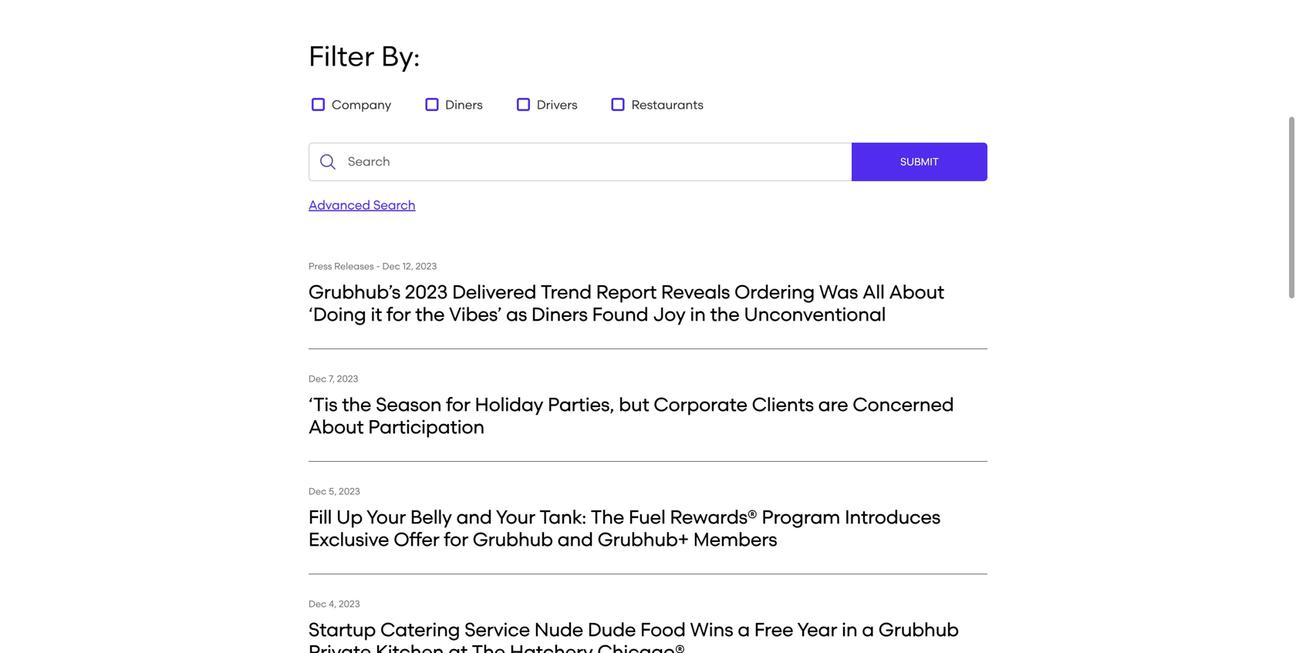 Task type: locate. For each thing, give the bounding box(es) containing it.
in inside the startup catering service nude dude food wins a free year in a grubhub private kitchen at the hatchery chicago®
[[842, 619, 858, 641]]

startup catering service nude dude food wins a free year in a grubhub private kitchen at the hatchery chicago®
[[309, 619, 959, 653]]

'tis
[[309, 394, 338, 416]]

Diners checkbox
[[422, 99, 445, 111]]

1 horizontal spatial grubhub
[[879, 619, 959, 641]]

2 vertical spatial for
[[444, 529, 468, 551]]

2023 for up
[[339, 486, 360, 497]]

for
[[387, 303, 411, 326], [446, 394, 471, 416], [444, 529, 468, 551]]

2023 for catering
[[339, 599, 360, 610]]

vibes'
[[449, 303, 502, 326]]

about right 'all'
[[889, 281, 945, 303]]

Company checkbox
[[309, 99, 332, 111]]

concerned
[[853, 394, 954, 416]]

1 vertical spatial diners
[[532, 303, 588, 326]]

dec left 5,
[[309, 486, 327, 497]]

rewards®
[[670, 506, 757, 529]]

up
[[337, 506, 363, 529]]

1 your from the left
[[367, 506, 406, 529]]

your right up
[[367, 506, 406, 529]]

0 horizontal spatial grubhub
[[473, 529, 553, 551]]

press
[[309, 261, 332, 272]]

grubhub+
[[598, 529, 689, 551]]

2023 right the 7,
[[337, 374, 358, 385]]

in right joy
[[690, 303, 706, 326]]

exclusive
[[309, 529, 389, 551]]

startup
[[309, 619, 376, 641]]

for right offer
[[444, 529, 468, 551]]

1 horizontal spatial diners
[[532, 303, 588, 326]]

about inside the grubhub's 2023 delivered trend report reveals ordering was all about 'doing it for the vibes' as diners found joy in the unconventional
[[889, 281, 945, 303]]

and left "grubhub+"
[[558, 529, 593, 551]]

dec left 4,
[[309, 599, 327, 610]]

joy
[[653, 303, 686, 326]]

a right year
[[862, 619, 874, 641]]

the right 'tis
[[342, 394, 371, 416]]

2 horizontal spatial the
[[710, 303, 740, 326]]

1 vertical spatial the
[[472, 641, 505, 653]]

dec
[[382, 261, 400, 272], [309, 374, 327, 385], [309, 486, 327, 497], [309, 599, 327, 610]]

belly
[[410, 506, 452, 529]]

0 horizontal spatial about
[[309, 416, 364, 438]]

0 horizontal spatial a
[[738, 619, 750, 641]]

1 horizontal spatial the
[[591, 506, 624, 529]]

the
[[415, 303, 445, 326], [710, 303, 740, 326], [342, 394, 371, 416]]

0 vertical spatial in
[[690, 303, 706, 326]]

Search text field
[[309, 143, 852, 181]]

and right belly
[[456, 506, 492, 529]]

0 horizontal spatial diners
[[445, 97, 483, 112]]

Restaurants checkbox
[[609, 99, 632, 111]]

the
[[591, 506, 624, 529], [472, 641, 505, 653]]

it
[[371, 303, 382, 326]]

diners left drivers checkbox
[[445, 97, 483, 112]]

0 vertical spatial for
[[387, 303, 411, 326]]

the left "fuel"
[[591, 506, 624, 529]]

in
[[690, 303, 706, 326], [842, 619, 858, 641]]

grubhub's
[[309, 281, 401, 303]]

2023 down 12,
[[405, 281, 448, 303]]

the right at
[[472, 641, 505, 653]]

0 vertical spatial diners
[[445, 97, 483, 112]]

1 horizontal spatial in
[[842, 619, 858, 641]]

your left the tank:
[[496, 506, 535, 529]]

free
[[754, 619, 794, 641]]

2023 right 12,
[[416, 261, 437, 272]]

7,
[[329, 374, 335, 385]]

1 vertical spatial for
[[446, 394, 471, 416]]

fill
[[309, 506, 332, 529]]

about
[[889, 281, 945, 303], [309, 416, 364, 438]]

1 horizontal spatial about
[[889, 281, 945, 303]]

grubhub
[[473, 529, 553, 551], [879, 619, 959, 641]]

about down the dec 7, 2023
[[309, 416, 364, 438]]

0 horizontal spatial the
[[342, 394, 371, 416]]

diners right as
[[532, 303, 588, 326]]

2023 right 4,
[[339, 599, 360, 610]]

for inside the grubhub's 2023 delivered trend report reveals ordering was all about 'doing it for the vibes' as diners found joy in the unconventional
[[387, 303, 411, 326]]

dec right -
[[382, 261, 400, 272]]

for right season
[[446, 394, 471, 416]]

the right joy
[[710, 303, 740, 326]]

dec for startup
[[309, 599, 327, 610]]

Drivers checkbox
[[514, 99, 537, 111]]

but
[[619, 394, 649, 416]]

1 horizontal spatial your
[[496, 506, 535, 529]]

0 vertical spatial about
[[889, 281, 945, 303]]

1 vertical spatial grubhub
[[879, 619, 959, 641]]

1 vertical spatial about
[[309, 416, 364, 438]]

1 vertical spatial in
[[842, 619, 858, 641]]

program
[[762, 506, 840, 529]]

year
[[798, 619, 837, 641]]

for inside "fill up your belly and your tank: the fuel rewards® program introduces exclusive offer for grubhub and grubhub+ members"
[[444, 529, 468, 551]]

and
[[456, 506, 492, 529], [558, 529, 593, 551]]

0 vertical spatial the
[[591, 506, 624, 529]]

0 vertical spatial grubhub
[[473, 529, 553, 551]]

grubhub's 2023 delivered trend report reveals ordering was all about 'doing it for the vibes' as diners found joy in the unconventional
[[309, 281, 945, 326]]

2023 for the
[[337, 374, 358, 385]]

members
[[694, 529, 777, 551]]

dec 4, 2023
[[309, 599, 360, 610]]

0 horizontal spatial the
[[472, 641, 505, 653]]

advanced
[[309, 198, 370, 212]]

0 horizontal spatial and
[[456, 506, 492, 529]]

in right year
[[842, 619, 858, 641]]

corporate
[[654, 394, 748, 416]]

'doing
[[309, 303, 366, 326]]

2023 right 5,
[[339, 486, 360, 497]]

company
[[332, 97, 391, 112]]

0 horizontal spatial in
[[690, 303, 706, 326]]

nude
[[535, 619, 583, 641]]

1 a from the left
[[738, 619, 750, 641]]

12,
[[403, 261, 413, 272]]

grubhub's 2023 delivered trend report reveals ordering was all about 'doing it for the vibes' as diners found joy in the unconventional link
[[309, 281, 945, 326]]

your
[[367, 506, 406, 529], [496, 506, 535, 529]]

'tis the season for holiday parties, but corporate clients are concerned about participation link
[[309, 394, 954, 438]]

a left free
[[738, 619, 750, 641]]

'tis the season for holiday parties, but corporate clients are concerned about participation
[[309, 394, 954, 438]]

was
[[819, 281, 858, 303]]

None submit
[[852, 143, 988, 181]]

diners
[[445, 97, 483, 112], [532, 303, 588, 326]]

diners inside the grubhub's 2023 delivered trend report reveals ordering was all about 'doing it for the vibes' as diners found joy in the unconventional
[[532, 303, 588, 326]]

dec left the 7,
[[309, 374, 327, 385]]

for right the 'it'
[[387, 303, 411, 326]]

fill up your belly and your tank: the fuel rewards® program introduces exclusive offer for grubhub and grubhub+ members
[[309, 506, 941, 551]]

1 horizontal spatial a
[[862, 619, 874, 641]]

0 horizontal spatial your
[[367, 506, 406, 529]]

-
[[376, 261, 380, 272]]

found
[[592, 303, 649, 326]]

the left vibes'
[[415, 303, 445, 326]]

2023
[[416, 261, 437, 272], [405, 281, 448, 303], [337, 374, 358, 385], [339, 486, 360, 497], [339, 599, 360, 610]]

a
[[738, 619, 750, 641], [862, 619, 874, 641]]

as
[[506, 303, 527, 326]]



Task type: vqa. For each thing, say whether or not it's contained in the screenshot.
–
no



Task type: describe. For each thing, give the bounding box(es) containing it.
delivered
[[452, 281, 537, 303]]

5,
[[329, 486, 337, 497]]

all
[[863, 281, 885, 303]]

chicago®
[[598, 641, 685, 653]]

the inside "fill up your belly and your tank: the fuel rewards® program introduces exclusive offer for grubhub and grubhub+ members"
[[591, 506, 624, 529]]

kitchen
[[376, 641, 444, 653]]

trend
[[541, 281, 592, 303]]

introduces
[[845, 506, 941, 529]]

restaurants
[[632, 97, 704, 112]]

by:
[[381, 40, 420, 73]]

dec 7, 2023
[[309, 374, 358, 385]]

parties,
[[548, 394, 615, 416]]

tank:
[[540, 506, 587, 529]]

are
[[818, 394, 848, 416]]

at
[[448, 641, 468, 653]]

catering
[[380, 619, 460, 641]]

grubhub inside "fill up your belly and your tank: the fuel rewards® program introduces exclusive offer for grubhub and grubhub+ members"
[[473, 529, 553, 551]]

holiday
[[475, 394, 543, 416]]

search
[[373, 198, 416, 212]]

advanced search link
[[309, 197, 416, 214]]

drivers
[[537, 97, 578, 112]]

fill up your belly and your tank: the fuel rewards® program introduces exclusive offer for grubhub and grubhub+ members link
[[309, 506, 941, 551]]

in inside the grubhub's 2023 delivered trend report reveals ordering was all about 'doing it for the vibes' as diners found joy in the unconventional
[[690, 303, 706, 326]]

season
[[376, 394, 442, 416]]

grubhub inside the startup catering service nude dude food wins a free year in a grubhub private kitchen at the hatchery chicago®
[[879, 619, 959, 641]]

1 horizontal spatial and
[[558, 529, 593, 551]]

dec for fill
[[309, 486, 327, 497]]

releases
[[334, 261, 374, 272]]

clients
[[752, 394, 814, 416]]

unconventional
[[744, 303, 886, 326]]

report
[[596, 281, 657, 303]]

2 a from the left
[[862, 619, 874, 641]]

about inside 'tis the season for holiday parties, but corporate clients are concerned about participation
[[309, 416, 364, 438]]

press releases - dec 12, 2023
[[309, 261, 437, 272]]

reveals
[[661, 281, 730, 303]]

wins
[[690, 619, 733, 641]]

advanced search
[[309, 198, 416, 212]]

dec 5, 2023
[[309, 486, 360, 497]]

ordering
[[735, 281, 815, 303]]

private
[[309, 641, 371, 653]]

hatchery
[[510, 641, 593, 653]]

dude
[[588, 619, 636, 641]]

2023 inside the grubhub's 2023 delivered trend report reveals ordering was all about 'doing it for the vibes' as diners found joy in the unconventional
[[405, 281, 448, 303]]

participation
[[368, 416, 485, 438]]

fuel
[[629, 506, 666, 529]]

dec for 'tis
[[309, 374, 327, 385]]

for inside 'tis the season for holiday parties, but corporate clients are concerned about participation
[[446, 394, 471, 416]]

2 your from the left
[[496, 506, 535, 529]]

filter by:
[[309, 40, 420, 73]]

food
[[640, 619, 686, 641]]

the inside 'tis the season for holiday parties, but corporate clients are concerned about participation
[[342, 394, 371, 416]]

4,
[[329, 599, 336, 610]]

filter
[[309, 40, 374, 73]]

1 horizontal spatial the
[[415, 303, 445, 326]]

service
[[465, 619, 530, 641]]

the inside the startup catering service nude dude food wins a free year in a grubhub private kitchen at the hatchery chicago®
[[472, 641, 505, 653]]

startup catering service nude dude food wins a free year in a grubhub private kitchen at the hatchery chicago® link
[[309, 619, 959, 653]]

offer
[[394, 529, 440, 551]]



